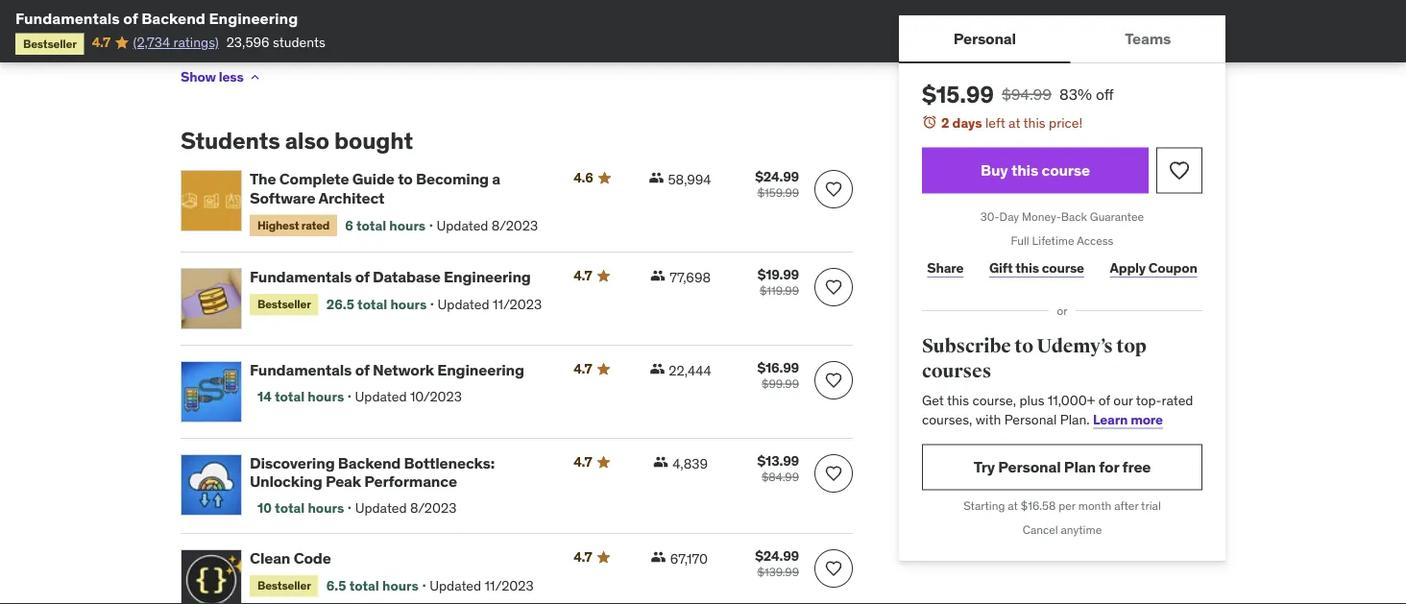 Task type: locate. For each thing, give the bounding box(es) containing it.
engineering
[[209, 8, 298, 28], [444, 268, 531, 287], [438, 361, 525, 381]]

for
[[1100, 457, 1120, 477]]

wishlist image
[[1169, 159, 1192, 182], [825, 371, 844, 391], [825, 465, 844, 484], [825, 560, 844, 579]]

personal down plus
[[1005, 411, 1057, 428]]

xsmall image left 22,444
[[650, 362, 665, 377]]

xsmall image left 4,839
[[654, 455, 669, 470]]

0 vertical spatial 11/2023
[[493, 297, 542, 314]]

personal up $16.58
[[999, 457, 1061, 477]]

xsmall image left 58,994
[[649, 171, 665, 186]]

try
[[974, 457, 996, 477]]

this right buy
[[1012, 160, 1039, 180]]

show less
[[181, 69, 244, 86]]

bestseller
[[23, 36, 77, 51], [258, 298, 311, 313], [258, 579, 311, 594]]

0 horizontal spatial network
[[211, 18, 263, 35]]

plan
[[1065, 457, 1096, 477]]

total for code
[[349, 578, 379, 595]]

updated down "discovering backend bottlenecks: unlocking peak performance"
[[355, 500, 407, 517]]

hours down clean code link
[[382, 578, 419, 595]]

try personal plan for free link
[[923, 444, 1203, 491]]

2 vertical spatial engineering
[[438, 361, 525, 381]]

0 vertical spatial course
[[1042, 160, 1091, 180]]

$15.99 $94.99 83% off
[[923, 80, 1114, 109]]

1 vertical spatial 11/2023
[[485, 578, 534, 595]]

per
[[1059, 499, 1076, 514]]

1 horizontal spatial backend
[[338, 454, 401, 474]]

0 vertical spatial wishlist image
[[825, 180, 844, 200]]

top
[[1117, 335, 1147, 358]]

0 horizontal spatial rated
[[302, 218, 330, 233]]

0 vertical spatial to
[[389, 18, 401, 35]]

becoming
[[416, 170, 489, 190]]

(2,734 ratings)
[[133, 34, 219, 51]]

highest rated
[[258, 218, 330, 233]]

updated down fundamentals of network engineering
[[355, 388, 407, 406]]

$19.99
[[758, 267, 800, 284]]

xsmall image left the 77,698 on the top
[[651, 269, 666, 284]]

backend up (2,734 ratings)
[[141, 8, 206, 28]]

engineering up the 10/2023
[[438, 361, 525, 381]]

xsmall image
[[649, 171, 665, 186], [654, 455, 669, 470]]

1 vertical spatial 8/2023
[[410, 500, 457, 517]]

11,000+
[[1048, 392, 1096, 409]]

total right 6
[[356, 217, 386, 234]]

11/2023 for clean code
[[485, 578, 534, 595]]

11/2023
[[493, 297, 542, 314], [485, 578, 534, 595]]

network up site at the top of page
[[211, 18, 263, 35]]

4,839
[[673, 456, 708, 473]]

of up updated 10/2023
[[355, 361, 370, 381]]

fundamentals of database engineering
[[250, 268, 531, 287]]

of up 26.5 total hours
[[355, 268, 370, 287]]

0 vertical spatial xsmall image
[[649, 171, 665, 186]]

updated 10/2023
[[355, 388, 462, 406]]

0 horizontal spatial 8/2023
[[410, 500, 457, 517]]

also
[[285, 127, 330, 156]]

xsmall image for clean code
[[651, 550, 667, 566]]

2 vertical spatial at
[[1008, 499, 1019, 514]]

1 vertical spatial updated 8/2023
[[355, 500, 457, 517]]

code
[[294, 549, 331, 569]]

the complete guide to becoming a software architect
[[250, 170, 501, 208]]

engineering for fundamentals of network engineering
[[438, 361, 525, 381]]

hours down database
[[391, 297, 427, 314]]

1 vertical spatial xsmall image
[[654, 455, 669, 470]]

2 course from the top
[[1043, 259, 1085, 277]]

fundamentals of database engineering link
[[250, 268, 551, 287]]

1 vertical spatial personal
[[1005, 411, 1057, 428]]

8/2023
[[492, 217, 538, 234], [410, 500, 457, 517]]

1 vertical spatial wishlist image
[[825, 278, 844, 297]]

$24.99 right 58,994
[[756, 169, 800, 186]]

students
[[181, 127, 280, 156]]

bestseller for fundamentals
[[258, 298, 311, 313]]

83%
[[1060, 84, 1093, 104]]

0 vertical spatial updated 8/2023
[[437, 217, 538, 234]]

30-
[[981, 210, 1000, 224]]

0 vertical spatial engineers
[[266, 18, 326, 35]]

buy this course
[[981, 160, 1091, 180]]

anytime
[[1061, 523, 1102, 537]]

to
[[389, 18, 401, 35], [398, 170, 413, 190], [1015, 335, 1034, 358]]

0 vertical spatial bestseller
[[23, 36, 77, 51]]

days
[[953, 114, 983, 131]]

to inside the complete guide to becoming a software architect
[[398, 170, 413, 190]]

at right left on the right top of page
[[1009, 114, 1021, 131]]

0 vertical spatial updated 11/2023
[[438, 297, 542, 314]]

total for complete
[[356, 217, 386, 234]]

1 $24.99 from the top
[[756, 169, 800, 186]]

courses,
[[923, 411, 973, 428]]

total right 6.5
[[349, 578, 379, 595]]

xsmall image inside show less button
[[247, 70, 263, 85]]

1 horizontal spatial 8/2023
[[492, 217, 538, 234]]

4.7
[[92, 34, 111, 51], [574, 268, 592, 285], [574, 361, 592, 378], [574, 454, 592, 471], [574, 549, 592, 566]]

course
[[1042, 160, 1091, 180], [1043, 259, 1085, 277]]

0 vertical spatial backend
[[141, 8, 206, 28]]

guide
[[352, 170, 395, 190]]

0 vertical spatial engineering
[[209, 8, 298, 28]]

rated left 6
[[302, 218, 330, 233]]

price!
[[1049, 114, 1083, 131]]

at right better
[[468, 18, 480, 35]]

updated 8/2023 down a
[[437, 217, 538, 234]]

$24.99 down $84.99
[[756, 548, 800, 566]]

engineers up reliability
[[266, 18, 326, 35]]

trial
[[1142, 499, 1162, 514]]

at left $16.58
[[1008, 499, 1019, 514]]

xsmall image
[[247, 70, 263, 85], [651, 269, 666, 284], [650, 362, 665, 377], [651, 550, 667, 566]]

database
[[373, 268, 441, 287]]

engineers down who
[[296, 40, 356, 57]]

coupon
[[1149, 259, 1198, 277]]

personal inside get this course, plus 11,000+ of our top-rated courses, with personal plan.
[[1005, 411, 1057, 428]]

1 vertical spatial at
[[1009, 114, 1021, 131]]

1 wishlist image from the top
[[825, 180, 844, 200]]

personal button
[[899, 15, 1071, 62]]

2 days left at this price!
[[942, 114, 1083, 131]]

wishlist image for clean code
[[825, 560, 844, 579]]

xsmall image left the 67,170 at the bottom of page
[[651, 550, 667, 566]]

bought
[[335, 127, 413, 156]]

tab list
[[899, 15, 1226, 63]]

wishlist image for discovering backend bottlenecks: unlocking peak performance
[[825, 465, 844, 484]]

0 horizontal spatial backend
[[141, 8, 206, 28]]

lifetime
[[1033, 233, 1075, 248]]

backend inside "discovering backend bottlenecks: unlocking peak performance"
[[338, 454, 401, 474]]

personal up '$15.99'
[[954, 28, 1017, 48]]

updated 8/2023 for 6 total hours
[[437, 217, 538, 234]]

to left get
[[389, 18, 401, 35]]

this inside gift this course link
[[1016, 259, 1040, 277]]

updated 11/2023 for clean code
[[430, 578, 534, 595]]

off
[[1096, 84, 1114, 104]]

wishlist image
[[825, 180, 844, 200], [825, 278, 844, 297]]

this down "$94.99"
[[1024, 114, 1046, 131]]

of left our
[[1099, 392, 1111, 409]]

this inside buy this course "button"
[[1012, 160, 1039, 180]]

wishlist image right $159.99
[[825, 180, 844, 200]]

2 $24.99 from the top
[[756, 548, 800, 566]]

backend right discovering
[[338, 454, 401, 474]]

of up the '(2,734'
[[123, 8, 138, 28]]

who
[[329, 18, 354, 35]]

2 vertical spatial bestseller
[[258, 579, 311, 594]]

1 vertical spatial engineering
[[444, 268, 531, 287]]

updated down database
[[438, 297, 490, 314]]

xsmall image right less
[[247, 70, 263, 85]]

peak
[[326, 473, 361, 492]]

23,596 students
[[226, 34, 326, 51]]

$139.99
[[758, 566, 800, 580]]

1 vertical spatial backend
[[338, 454, 401, 474]]

$16.99 $99.99
[[758, 360, 800, 392]]

updated down clean code link
[[430, 578, 482, 595]]

this up the courses,
[[947, 392, 970, 409]]

6.5 total hours
[[326, 578, 419, 595]]

10/2023
[[410, 388, 462, 406]]

bestseller for clean
[[258, 579, 311, 594]]

1 horizontal spatial network
[[373, 361, 434, 381]]

total right the 26.5
[[358, 297, 388, 314]]

course up back
[[1042, 160, 1091, 180]]

11/2023 for fundamentals of database engineering
[[493, 297, 542, 314]]

0 vertical spatial $24.99
[[756, 169, 800, 186]]

0 vertical spatial personal
[[954, 28, 1017, 48]]

30-day money-back guarantee full lifetime access
[[981, 210, 1145, 248]]

backend
[[141, 8, 206, 28], [338, 454, 401, 474]]

engineering up the 23,596
[[209, 8, 298, 28]]

total right 10
[[275, 500, 305, 517]]

14 total hours
[[258, 388, 344, 406]]

hours down the complete guide to becoming a software architect link
[[389, 217, 426, 234]]

0 vertical spatial 8/2023
[[492, 217, 538, 234]]

of inside get this course, plus 11,000+ of our top-rated courses, with personal plan.
[[1099, 392, 1111, 409]]

8/2023 for 6 total hours
[[492, 217, 538, 234]]

$24.99 for the complete guide to becoming a software architect
[[756, 169, 800, 186]]

0 vertical spatial fundamentals
[[15, 8, 120, 28]]

0 vertical spatial network
[[211, 18, 263, 35]]

a
[[492, 170, 501, 190]]

course down lifetime
[[1043, 259, 1085, 277]]

try personal plan for free
[[974, 457, 1152, 477]]

1 horizontal spatial rated
[[1162, 392, 1194, 409]]

4.6
[[574, 170, 594, 187]]

engineering for fundamentals of database engineering
[[444, 268, 531, 287]]

get this course, plus 11,000+ of our top-rated courses, with personal plan.
[[923, 392, 1194, 428]]

plus
[[1020, 392, 1045, 409]]

network
[[211, 18, 263, 35], [373, 361, 434, 381]]

1 vertical spatial updated 11/2023
[[430, 578, 534, 595]]

$24.99
[[756, 169, 800, 186], [756, 548, 800, 566]]

engineering right database
[[444, 268, 531, 287]]

4.7 for network
[[574, 361, 592, 378]]

to right guide
[[398, 170, 413, 190]]

77,698
[[670, 269, 711, 286]]

full
[[1011, 233, 1030, 248]]

this
[[1024, 114, 1046, 131], [1012, 160, 1039, 180], [1016, 259, 1040, 277], [947, 392, 970, 409]]

network up updated 10/2023
[[373, 361, 434, 381]]

this inside get this course, plus 11,000+ of our top-rated courses, with personal plan.
[[947, 392, 970, 409]]

this for buy
[[1012, 160, 1039, 180]]

hours down peak
[[308, 500, 344, 517]]

$15.99
[[923, 80, 995, 109]]

$119.99
[[760, 284, 800, 299]]

1 vertical spatial to
[[398, 170, 413, 190]]

this right gift
[[1016, 259, 1040, 277]]

1 vertical spatial course
[[1043, 259, 1085, 277]]

course for buy this course
[[1042, 160, 1091, 180]]

1 vertical spatial $24.99
[[756, 548, 800, 566]]

teams button
[[1071, 15, 1226, 62]]

1 vertical spatial bestseller
[[258, 298, 311, 313]]

1 vertical spatial rated
[[1162, 392, 1194, 409]]

free
[[1123, 457, 1152, 477]]

updated down becoming
[[437, 217, 489, 234]]

rated up more
[[1162, 392, 1194, 409]]

wishlist image right $119.99
[[825, 278, 844, 297]]

updated 11/2023 down clean code link
[[430, 578, 534, 595]]

total
[[356, 217, 386, 234], [358, 297, 388, 314], [275, 388, 305, 406], [275, 500, 305, 517], [349, 578, 379, 595]]

1 course from the top
[[1042, 160, 1091, 180]]

rated
[[302, 218, 330, 233], [1162, 392, 1194, 409]]

2 vertical spatial fundamentals
[[250, 361, 352, 381]]

engineers
[[266, 18, 326, 35], [296, 40, 356, 57]]

updated 8/2023 down performance
[[355, 500, 457, 517]]

0 vertical spatial at
[[468, 18, 480, 35]]

to left "udemy's"
[[1015, 335, 1034, 358]]

network inside network engineers who want to get better at backend design site reliability engineers
[[211, 18, 263, 35]]

1 vertical spatial fundamentals
[[250, 268, 352, 287]]

2 vertical spatial to
[[1015, 335, 1034, 358]]

4.7 for database
[[574, 268, 592, 285]]

2 wishlist image from the top
[[825, 278, 844, 297]]

updated 11/2023 down database
[[438, 297, 542, 314]]

hours for complete
[[389, 217, 426, 234]]

of for backend
[[123, 8, 138, 28]]

rated inside get this course, plus 11,000+ of our top-rated courses, with personal plan.
[[1162, 392, 1194, 409]]

$159.99
[[758, 186, 800, 201]]

8/2023 down performance
[[410, 500, 457, 517]]

8/2023 down a
[[492, 217, 538, 234]]

course inside "button"
[[1042, 160, 1091, 180]]

hours
[[389, 217, 426, 234], [391, 297, 427, 314], [308, 388, 344, 406], [308, 500, 344, 517], [382, 578, 419, 595]]

wishlist image for fundamentals of database engineering
[[825, 278, 844, 297]]

$99.99
[[762, 377, 800, 392]]



Task type: vqa. For each thing, say whether or not it's contained in the screenshot.
the bottom Network
yes



Task type: describe. For each thing, give the bounding box(es) containing it.
updated 11/2023 for fundamentals of database engineering
[[438, 297, 542, 314]]

xsmall image for the complete guide to becoming a software architect
[[649, 171, 665, 186]]

design
[[538, 18, 578, 35]]

courses
[[923, 360, 992, 383]]

the complete guide to becoming a software architect link
[[250, 170, 551, 208]]

highest
[[258, 218, 299, 233]]

2 vertical spatial personal
[[999, 457, 1061, 477]]

month
[[1079, 499, 1112, 514]]

$94.99
[[1002, 84, 1052, 104]]

cancel
[[1023, 523, 1059, 537]]

buy
[[981, 160, 1009, 180]]

(2,734
[[133, 34, 170, 51]]

more
[[1131, 411, 1164, 428]]

alarm image
[[923, 114, 938, 130]]

gift this course link
[[985, 249, 1090, 288]]

or
[[1058, 303, 1068, 318]]

backend
[[483, 18, 534, 35]]

learn
[[1094, 411, 1128, 428]]

6.5
[[326, 578, 346, 595]]

fundamentals of backend engineering
[[15, 8, 298, 28]]

access
[[1077, 233, 1114, 248]]

the
[[250, 170, 276, 190]]

$13.99 $84.99
[[758, 453, 800, 485]]

total right 14
[[275, 388, 305, 406]]

gift
[[990, 259, 1013, 277]]

to inside network engineers who want to get better at backend design site reliability engineers
[[389, 18, 401, 35]]

10 total hours
[[258, 500, 344, 517]]

guarantee
[[1091, 210, 1145, 224]]

tab list containing personal
[[899, 15, 1226, 63]]

course for gift this course
[[1043, 259, 1085, 277]]

hours for code
[[382, 578, 419, 595]]

of for database
[[355, 268, 370, 287]]

67,170
[[671, 551, 708, 568]]

2
[[942, 114, 950, 131]]

hours for of
[[391, 297, 427, 314]]

performance
[[364, 473, 457, 492]]

this for gift
[[1016, 259, 1040, 277]]

xsmall image for discovering backend bottlenecks: unlocking peak performance
[[654, 455, 669, 470]]

network engineers who want to get better at backend design site reliability engineers
[[211, 18, 578, 57]]

4.7 for bottlenecks:
[[574, 454, 592, 471]]

apply
[[1110, 259, 1146, 277]]

$24.99 for clean code
[[756, 548, 800, 566]]

our
[[1114, 392, 1134, 409]]

reliability
[[239, 40, 293, 57]]

better
[[428, 18, 464, 35]]

wishlist image for the complete guide to becoming a software architect
[[825, 180, 844, 200]]

total for of
[[358, 297, 388, 314]]

clean
[[250, 549, 290, 569]]

show
[[181, 69, 216, 86]]

58,994
[[668, 171, 712, 189]]

engineering for fundamentals of backend engineering
[[209, 8, 298, 28]]

6
[[345, 217, 353, 234]]

fundamentals for fundamentals of backend engineering
[[15, 8, 120, 28]]

at inside network engineers who want to get better at backend design site reliability engineers
[[468, 18, 480, 35]]

10
[[258, 500, 272, 517]]

with
[[976, 411, 1002, 428]]

teams
[[1126, 28, 1172, 48]]

starting at $16.58 per month after trial cancel anytime
[[964, 499, 1162, 537]]

share button
[[923, 249, 969, 288]]

$16.99
[[758, 360, 800, 377]]

updated for clean code
[[430, 578, 482, 595]]

starting
[[964, 499, 1006, 514]]

course,
[[973, 392, 1017, 409]]

wishlist image for fundamentals of network engineering
[[825, 371, 844, 391]]

xsmall image for fundamentals of network engineering
[[650, 362, 665, 377]]

0 vertical spatial rated
[[302, 218, 330, 233]]

fundamentals for fundamentals of network engineering
[[250, 361, 352, 381]]

apply coupon button
[[1105, 249, 1203, 288]]

of for network
[[355, 361, 370, 381]]

updated 8/2023 for 10 total hours
[[355, 500, 457, 517]]

share
[[928, 259, 964, 277]]

at inside starting at $16.58 per month after trial cancel anytime
[[1008, 499, 1019, 514]]

left
[[986, 114, 1006, 131]]

less
[[219, 69, 244, 86]]

gift this course
[[990, 259, 1085, 277]]

to inside subscribe to udemy's top courses
[[1015, 335, 1034, 358]]

updated for the complete guide to becoming a software architect
[[437, 217, 489, 234]]

6 total hours
[[345, 217, 426, 234]]

1 vertical spatial engineers
[[296, 40, 356, 57]]

this for get
[[947, 392, 970, 409]]

top-
[[1137, 392, 1162, 409]]

xsmall image for fundamentals of database engineering
[[651, 269, 666, 284]]

fundamentals of network engineering
[[250, 361, 525, 381]]

discovering backend bottlenecks: unlocking peak performance
[[250, 454, 495, 492]]

1 vertical spatial network
[[373, 361, 434, 381]]

hours right 14
[[308, 388, 344, 406]]

14
[[258, 388, 272, 406]]

learn more
[[1094, 411, 1164, 428]]

$19.99 $119.99
[[758, 267, 800, 299]]

8/2023 for 10 total hours
[[410, 500, 457, 517]]

subscribe
[[923, 335, 1012, 358]]

updated for fundamentals of database engineering
[[438, 297, 490, 314]]

buy this course button
[[923, 148, 1149, 194]]

$84.99
[[762, 470, 800, 485]]

ratings)
[[174, 34, 219, 51]]

show less button
[[181, 59, 263, 97]]

after
[[1115, 499, 1139, 514]]

architect
[[318, 188, 385, 208]]

students
[[273, 34, 326, 51]]

plan.
[[1061, 411, 1090, 428]]

back
[[1062, 210, 1088, 224]]

fundamentals for fundamentals of database engineering
[[250, 268, 352, 287]]

26.5
[[326, 297, 355, 314]]

udemy's
[[1037, 335, 1113, 358]]

learn more link
[[1094, 411, 1164, 428]]

site
[[211, 40, 235, 57]]

personal inside button
[[954, 28, 1017, 48]]

discovering backend bottlenecks: unlocking peak performance link
[[250, 454, 551, 492]]



